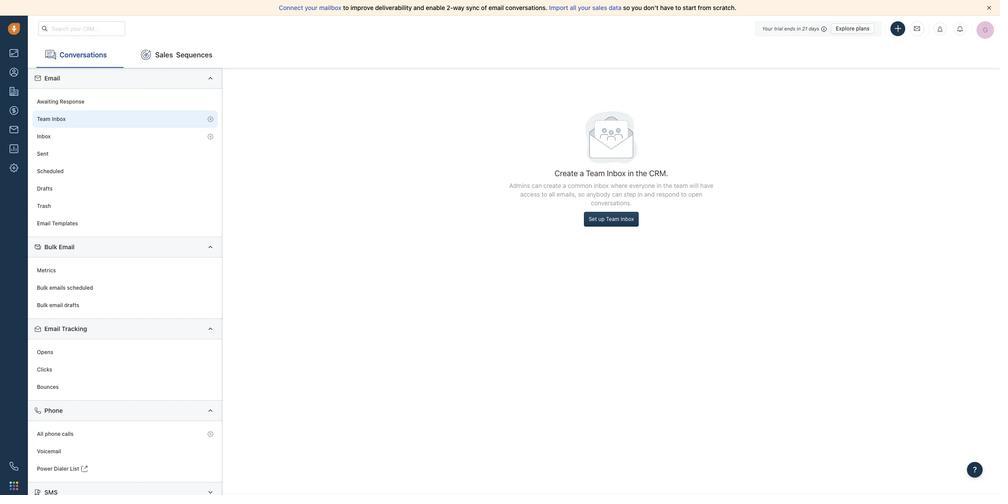 Task type: vqa. For each thing, say whether or not it's contained in the screenshot.
so
yes



Task type: locate. For each thing, give the bounding box(es) containing it.
0 horizontal spatial all
[[549, 190, 556, 198]]

0 horizontal spatial so
[[579, 190, 585, 198]]

1 your from the left
[[305, 4, 318, 11]]

deliverability
[[375, 4, 412, 11]]

email up awaiting
[[44, 74, 60, 82]]

1 horizontal spatial and
[[645, 190, 655, 198]]

your left mailbox
[[305, 4, 318, 11]]

1 horizontal spatial all
[[570, 4, 577, 11]]

0 horizontal spatial team
[[37, 116, 51, 122]]

all right import
[[570, 4, 577, 11]]

sent
[[37, 151, 49, 157]]

email
[[44, 74, 60, 82], [37, 220, 51, 227], [59, 243, 75, 251], [44, 325, 60, 332]]

have right will
[[701, 182, 714, 189]]

clicks link
[[33, 361, 218, 379]]

1 horizontal spatial team
[[586, 169, 605, 178]]

days
[[809, 25, 820, 31]]

0 horizontal spatial conversations.
[[506, 4, 548, 11]]

scratch.
[[714, 4, 737, 11]]

can down where
[[613, 190, 623, 198]]

1 horizontal spatial so
[[624, 4, 630, 11]]

a
[[580, 169, 584, 178], [563, 182, 567, 189]]

bounces
[[37, 384, 59, 391]]

bulk down bulk emails scheduled
[[37, 302, 48, 309]]

and down everyone
[[645, 190, 655, 198]]

2 your from the left
[[578, 4, 591, 11]]

Search your CRM... text field
[[38, 21, 125, 36]]

drafts link
[[33, 180, 218, 198]]

step
[[624, 190, 637, 198]]

power dialer list
[[37, 466, 79, 472]]

bulk
[[44, 243, 57, 251], [37, 285, 48, 291], [37, 302, 48, 309]]

your trial ends in 21 days
[[763, 25, 820, 31]]

email
[[489, 4, 504, 11], [49, 302, 63, 309]]

and left enable
[[414, 4, 425, 11]]

to left start
[[676, 4, 682, 11]]

phone element
[[5, 458, 23, 475]]

connect
[[279, 4, 303, 11]]

bulk for bulk email drafts
[[37, 302, 48, 309]]

email inside email templates 'link'
[[37, 220, 51, 227]]

conversations. left import
[[506, 4, 548, 11]]

so left you
[[624, 4, 630, 11]]

trial
[[775, 25, 784, 31]]

0 vertical spatial all
[[570, 4, 577, 11]]

emails,
[[557, 190, 577, 198]]

all down create
[[549, 190, 556, 198]]

0 vertical spatial team
[[37, 116, 51, 122]]

your
[[305, 4, 318, 11], [578, 4, 591, 11]]

0 vertical spatial the
[[636, 169, 648, 178]]

email left drafts
[[49, 302, 63, 309]]

scheduled
[[67, 285, 93, 291]]

explore plans link
[[832, 23, 875, 34]]

so inside create a team inbox in the crm. admins can create a common inbox where everyone in the team will have access to all emails, so anybody can step in and respond to open conversations.
[[579, 190, 585, 198]]

0 horizontal spatial a
[[563, 182, 567, 189]]

create a team inbox in the crm. admins can create a common inbox where everyone in the team will have access to all emails, so anybody can step in and respond to open conversations.
[[510, 169, 714, 207]]

bulk emails scheduled
[[37, 285, 93, 291]]

team inbox
[[37, 116, 66, 122]]

templates
[[52, 220, 78, 227]]

1 vertical spatial a
[[563, 182, 567, 189]]

tab list
[[28, 42, 1001, 68]]

metrics
[[37, 267, 56, 274]]

1 horizontal spatial conversations.
[[591, 199, 632, 207]]

0 horizontal spatial your
[[305, 4, 318, 11]]

drafts
[[64, 302, 79, 309]]

in
[[797, 25, 801, 31], [628, 169, 634, 178], [657, 182, 662, 189], [638, 190, 643, 198]]

1 vertical spatial can
[[613, 190, 623, 198]]

bulk email
[[44, 243, 75, 251]]

metrics link
[[33, 262, 218, 279]]

1 vertical spatial bulk
[[37, 285, 48, 291]]

team down awaiting
[[37, 116, 51, 122]]

bulk left emails
[[37, 285, 48, 291]]

2 horizontal spatial team
[[607, 216, 620, 222]]

0 vertical spatial have
[[661, 4, 674, 11]]

team for create
[[586, 169, 605, 178]]

1 vertical spatial team
[[586, 169, 605, 178]]

0 vertical spatial and
[[414, 4, 425, 11]]

0 horizontal spatial can
[[532, 182, 542, 189]]

1 horizontal spatial have
[[701, 182, 714, 189]]

a up "emails,"
[[563, 182, 567, 189]]

so down common
[[579, 190, 585, 198]]

drafts
[[37, 186, 53, 192]]

1 horizontal spatial email
[[489, 4, 504, 11]]

1 horizontal spatial the
[[664, 182, 673, 189]]

1 horizontal spatial can
[[613, 190, 623, 198]]

to
[[343, 4, 349, 11], [676, 4, 682, 11], [542, 190, 548, 198], [682, 190, 687, 198]]

voicemail
[[37, 448, 61, 455]]

1 vertical spatial conversations.
[[591, 199, 632, 207]]

way
[[453, 4, 465, 11]]

connect your mailbox link
[[279, 4, 343, 11]]

in up everyone
[[628, 169, 634, 178]]

the up everyone
[[636, 169, 648, 178]]

the
[[636, 169, 648, 178], [664, 182, 673, 189]]

team
[[37, 116, 51, 122], [586, 169, 605, 178], [607, 216, 620, 222]]

the up respond
[[664, 182, 673, 189]]

1 horizontal spatial your
[[578, 4, 591, 11]]

set
[[589, 216, 597, 222]]

1 vertical spatial have
[[701, 182, 714, 189]]

sales
[[593, 4, 608, 11]]

data
[[609, 4, 622, 11]]

1 horizontal spatial a
[[580, 169, 584, 178]]

bulk up the metrics
[[44, 243, 57, 251]]

up
[[599, 216, 605, 222]]

sales sequences link
[[132, 42, 221, 68]]

awaiting response link
[[33, 93, 218, 111]]

2 vertical spatial team
[[607, 216, 620, 222]]

0 vertical spatial bulk
[[44, 243, 57, 251]]

1 vertical spatial and
[[645, 190, 655, 198]]

bulk email drafts link
[[33, 297, 218, 314]]

team up inbox
[[586, 169, 605, 178]]

0 vertical spatial a
[[580, 169, 584, 178]]

inbox
[[52, 116, 66, 122], [37, 133, 51, 140], [607, 169, 626, 178], [621, 216, 635, 222]]

0 horizontal spatial have
[[661, 4, 674, 11]]

can up access
[[532, 182, 542, 189]]

dialer
[[54, 466, 69, 472]]

email left "tracking"
[[44, 325, 60, 332]]

2 vertical spatial bulk
[[37, 302, 48, 309]]

1 vertical spatial all
[[549, 190, 556, 198]]

have
[[661, 4, 674, 11], [701, 182, 714, 189]]

inbox down the awaiting response
[[52, 116, 66, 122]]

bulk for bulk emails scheduled
[[37, 285, 48, 291]]

and inside create a team inbox in the crm. admins can create a common inbox where everyone in the team will have access to all emails, so anybody can step in and respond to open conversations.
[[645, 190, 655, 198]]

so
[[624, 4, 630, 11], [579, 190, 585, 198]]

and
[[414, 4, 425, 11], [645, 190, 655, 198]]

inbox up where
[[607, 169, 626, 178]]

0 horizontal spatial email
[[49, 302, 63, 309]]

a up common
[[580, 169, 584, 178]]

email down trash
[[37, 220, 51, 227]]

email for email templates
[[37, 220, 51, 227]]

team inside button
[[607, 216, 620, 222]]

1 vertical spatial the
[[664, 182, 673, 189]]

email tracking
[[44, 325, 87, 332]]

team inbox link
[[33, 111, 218, 128]]

where
[[611, 182, 628, 189]]

sales sequences
[[155, 51, 213, 59]]

can
[[532, 182, 542, 189], [613, 190, 623, 198]]

your left sales
[[578, 4, 591, 11]]

tracking
[[62, 325, 87, 332]]

email templates
[[37, 220, 78, 227]]

1 vertical spatial so
[[579, 190, 585, 198]]

inbox down step
[[621, 216, 635, 222]]

conversations.
[[506, 4, 548, 11], [591, 199, 632, 207]]

import
[[550, 4, 569, 11]]

conversations. down anybody
[[591, 199, 632, 207]]

team inside create a team inbox in the crm. admins can create a common inbox where everyone in the team will have access to all emails, so anybody can step in and respond to open conversations.
[[586, 169, 605, 178]]

email right of
[[489, 4, 504, 11]]

list
[[70, 466, 79, 472]]

have right don't
[[661, 4, 674, 11]]

bulk for bulk email
[[44, 243, 57, 251]]

team right up
[[607, 216, 620, 222]]



Task type: describe. For each thing, give the bounding box(es) containing it.
all
[[37, 431, 43, 438]]

trash link
[[33, 198, 218, 215]]

conversations link
[[37, 42, 124, 68]]

inbox up sent at the left of page
[[37, 133, 51, 140]]

mailbox
[[319, 4, 342, 11]]

phone image
[[10, 462, 18, 471]]

2-
[[447, 4, 453, 11]]

in down everyone
[[638, 190, 643, 198]]

0 vertical spatial can
[[532, 182, 542, 189]]

clicks
[[37, 367, 52, 373]]

0 vertical spatial conversations.
[[506, 4, 548, 11]]

respond
[[657, 190, 680, 198]]

tab list containing conversations
[[28, 42, 1001, 68]]

send email image
[[915, 25, 921, 32]]

explore plans
[[837, 25, 870, 32]]

calls
[[62, 431, 74, 438]]

admins
[[510, 182, 530, 189]]

access
[[521, 190, 540, 198]]

open
[[689, 190, 703, 198]]

to down team
[[682, 190, 687, 198]]

opens
[[37, 349, 53, 356]]

conversations. inside create a team inbox in the crm. admins can create a common inbox where everyone in the team will have access to all emails, so anybody can step in and respond to open conversations.
[[591, 199, 632, 207]]

inbox inside create a team inbox in the crm. admins can create a common inbox where everyone in the team will have access to all emails, so anybody can step in and respond to open conversations.
[[607, 169, 626, 178]]

inbox inside button
[[621, 216, 635, 222]]

set up team inbox button
[[584, 212, 639, 227]]

21
[[803, 25, 808, 31]]

power dialer list link
[[33, 460, 218, 478]]

everyone
[[630, 182, 656, 189]]

bulk emails scheduled link
[[33, 279, 218, 297]]

in down crm.
[[657, 182, 662, 189]]

will
[[690, 182, 699, 189]]

awaiting
[[37, 99, 58, 105]]

scheduled link
[[33, 163, 218, 180]]

inbox
[[594, 182, 609, 189]]

email down templates
[[59, 243, 75, 251]]

email for email
[[44, 74, 60, 82]]

create
[[555, 169, 578, 178]]

emails
[[49, 285, 66, 291]]

your
[[763, 25, 773, 31]]

of
[[482, 4, 487, 11]]

team for set
[[607, 216, 620, 222]]

you
[[632, 4, 642, 11]]

in left 21
[[797, 25, 801, 31]]

from
[[698, 4, 712, 11]]

1 vertical spatial email
[[49, 302, 63, 309]]

team
[[675, 182, 689, 189]]

conversations
[[60, 51, 107, 59]]

bounces link
[[33, 379, 218, 396]]

sync
[[466, 4, 480, 11]]

email for email tracking
[[44, 325, 60, 332]]

explore
[[837, 25, 855, 32]]

freshworks switcher image
[[10, 482, 18, 490]]

start
[[683, 4, 697, 11]]

have inside create a team inbox in the crm. admins can create a common inbox where everyone in the team will have access to all emails, so anybody can step in and respond to open conversations.
[[701, 182, 714, 189]]

bulk email drafts
[[37, 302, 79, 309]]

enable
[[426, 4, 445, 11]]

awaiting response
[[37, 99, 85, 105]]

0 vertical spatial email
[[489, 4, 504, 11]]

anybody
[[587, 190, 611, 198]]

trash
[[37, 203, 51, 210]]

create
[[544, 182, 562, 189]]

opens link
[[33, 344, 218, 361]]

sequences
[[176, 51, 213, 59]]

inbox link
[[33, 128, 218, 145]]

voicemail link
[[33, 443, 218, 460]]

ends
[[785, 25, 796, 31]]

import all your sales data link
[[550, 4, 624, 11]]

to down create
[[542, 190, 548, 198]]

scheduled
[[37, 168, 64, 175]]

don't
[[644, 4, 659, 11]]

plans
[[857, 25, 870, 32]]

crm.
[[650, 169, 669, 178]]

response
[[60, 99, 85, 105]]

0 horizontal spatial and
[[414, 4, 425, 11]]

phone
[[45, 431, 61, 438]]

to right mailbox
[[343, 4, 349, 11]]

power
[[37, 466, 53, 472]]

0 vertical spatial so
[[624, 4, 630, 11]]

common
[[568, 182, 593, 189]]

improve
[[351, 4, 374, 11]]

connect your mailbox to improve deliverability and enable 2-way sync of email conversations. import all your sales data so you don't have to start from scratch.
[[279, 4, 737, 11]]

0 horizontal spatial the
[[636, 169, 648, 178]]

email templates link
[[33, 215, 218, 232]]

all phone calls
[[37, 431, 74, 438]]

close image
[[988, 6, 992, 10]]

sent link
[[33, 145, 218, 163]]

all phone calls link
[[33, 426, 218, 443]]

sales
[[155, 51, 173, 59]]

set up team inbox
[[589, 216, 635, 222]]

phone
[[44, 407, 63, 414]]

all inside create a team inbox in the crm. admins can create a common inbox where everyone in the team will have access to all emails, so anybody can step in and respond to open conversations.
[[549, 190, 556, 198]]



